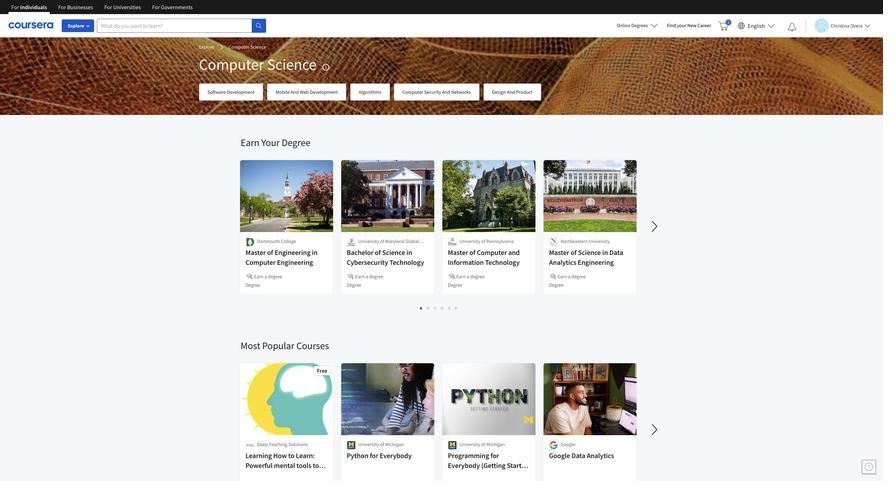 Task type: vqa. For each thing, say whether or not it's contained in the screenshot.
first degree from the left
yes



Task type: describe. For each thing, give the bounding box(es) containing it.
dartmouth college image
[[246, 238, 254, 247]]

of up programming
[[481, 441, 486, 448]]

christina
[[831, 22, 850, 29]]

3 button
[[432, 304, 439, 312]]

4
[[441, 305, 444, 311]]

deep teaching solutions
[[257, 441, 308, 448]]

university up master of science in data analytics engineering
[[589, 238, 610, 244]]

degree for bachelor of science in cybersecurity technology
[[347, 282, 361, 288]]

degree for master of science in data analytics engineering
[[549, 282, 564, 288]]

earn a degree for bachelor of science in cybersecurity technology
[[355, 273, 383, 280]]

started
[[507, 461, 529, 470]]

teaching
[[269, 441, 287, 448]]

university of pennsylvania
[[460, 238, 514, 244]]

for for universities
[[104, 4, 112, 11]]

master for master of engineering in computer engineering
[[246, 248, 266, 257]]

mental
[[274, 461, 295, 470]]

and inside master of computer and information technology
[[509, 248, 520, 257]]

college
[[281, 238, 296, 244]]

tools
[[297, 461, 312, 470]]

overa
[[851, 22, 863, 29]]

christina overa
[[831, 22, 863, 29]]

degree for information
[[470, 273, 485, 280]]

6 button
[[453, 304, 460, 312]]

next slide image
[[646, 218, 663, 235]]

a for master of computer and information technology
[[467, 273, 469, 280]]

new
[[688, 22, 697, 29]]

google for google
[[561, 441, 575, 448]]

most popular courses
[[241, 339, 329, 352]]

software development
[[208, 89, 255, 95]]

and inside "link"
[[442, 89, 450, 95]]

northeastern
[[561, 238, 588, 244]]

in for master of engineering in computer engineering
[[312, 248, 318, 257]]

earn your degree
[[241, 136, 311, 149]]

everybody for programming for everybody (getting started with python)
[[448, 461, 480, 470]]

of inside 'university of maryland global campus'
[[380, 238, 384, 244]]

bachelor
[[347, 248, 374, 257]]

northeastern university image
[[549, 238, 558, 247]]

data inside master of science in data analytics engineering
[[610, 248, 623, 257]]

computer up the software development link
[[199, 55, 264, 74]]

courses
[[296, 339, 329, 352]]

christina overa button
[[806, 19, 871, 33]]

shopping cart: 1 item image
[[718, 19, 732, 31]]

earn left your
[[241, 136, 260, 149]]

google image
[[549, 441, 558, 450]]

design and product
[[492, 89, 533, 95]]

networks
[[451, 89, 471, 95]]

for for programming
[[491, 451, 499, 460]]

learn:
[[296, 451, 315, 460]]

for governments
[[152, 4, 193, 11]]

master of engineering in computer engineering
[[246, 248, 318, 267]]

3
[[434, 305, 437, 311]]

master of science in data analytics engineering
[[549, 248, 623, 267]]

2 button
[[425, 304, 432, 312]]

list inside the 'earn your degree carousel' element
[[241, 304, 637, 312]]

engineering inside master of science in data analytics engineering
[[578, 258, 614, 267]]

mobile and web development link
[[267, 83, 346, 100]]

dartmouth college
[[257, 238, 296, 244]]

free
[[317, 367, 327, 374]]

5 button
[[446, 304, 453, 312]]

1
[[420, 305, 423, 311]]

4 button
[[439, 304, 446, 312]]

degree for cybersecurity
[[369, 273, 383, 280]]

university of michigan image for programming
[[448, 441, 457, 450]]

maryland
[[385, 238, 405, 244]]

of up master of computer and information technology
[[481, 238, 486, 244]]

master for master of computer and information technology
[[448, 248, 468, 257]]

for businesses
[[58, 4, 93, 11]]

google for google data analytics
[[549, 451, 570, 460]]

find your new career
[[667, 22, 711, 29]]

everybody for python for everybody
[[380, 451, 412, 460]]

dartmouth
[[257, 238, 280, 244]]

explore inside explore dropdown button
[[68, 23, 84, 29]]

of up python for everybody on the bottom left of page
[[380, 441, 384, 448]]

individuals
[[20, 4, 47, 11]]

degree for computer
[[268, 273, 282, 280]]

of inside master of engineering in computer engineering
[[267, 248, 273, 257]]

university for cybersecurity
[[358, 238, 379, 244]]

university of maryland global campus image
[[347, 238, 356, 247]]

outlined info action image
[[322, 63, 330, 71]]

algorithms
[[359, 89, 381, 95]]

python for everybody
[[347, 451, 412, 460]]

computer inside master of engineering in computer engineering
[[246, 258, 276, 267]]

help
[[246, 471, 259, 480]]

design and product link
[[484, 83, 541, 100]]

earn for master of computer and information technology
[[457, 273, 466, 280]]

earn your degree carousel element
[[237, 115, 883, 318]]

google data analytics
[[549, 451, 614, 460]]

mobile
[[276, 89, 290, 95]]

technology for science
[[390, 258, 424, 267]]

earn for master of engineering in computer engineering
[[254, 273, 264, 280]]

explore button
[[62, 19, 94, 32]]

earn a degree for master of science in data analytics engineering
[[558, 273, 586, 280]]

5
[[448, 305, 451, 311]]

next slide image
[[646, 421, 663, 438]]

online degrees button
[[611, 18, 664, 33]]

master for master of science in data analytics engineering
[[549, 248, 569, 257]]

powerful
[[246, 461, 273, 470]]

computer right explore link
[[229, 44, 249, 50]]

cybersecurity
[[347, 258, 388, 267]]

subjects
[[246, 481, 270, 481]]

algorithms link
[[350, 83, 390, 100]]

earn for master of science in data analytics engineering
[[558, 273, 567, 280]]

python
[[347, 451, 369, 460]]

software development link
[[199, 83, 263, 100]]

product
[[516, 89, 533, 95]]

learning how to learn: powerful mental tools to help you master tough subjects
[[246, 451, 319, 481]]



Task type: locate. For each thing, give the bounding box(es) containing it.
learning
[[246, 451, 272, 460]]

2 for from the left
[[58, 4, 66, 11]]

most
[[241, 339, 260, 352]]

1 degree from the left
[[268, 273, 282, 280]]

show notifications image
[[788, 23, 797, 31]]

to right the tools
[[313, 461, 319, 470]]

a for master of engineering in computer engineering
[[265, 273, 267, 280]]

1 horizontal spatial university of michigan image
[[448, 441, 457, 450]]

3 master from the left
[[549, 248, 569, 257]]

michigan up (getting
[[487, 441, 505, 448]]

to
[[288, 451, 295, 460], [313, 461, 319, 470]]

in inside master of science in data analytics engineering
[[603, 248, 608, 257]]

online degrees
[[617, 22, 648, 29]]

degrees
[[632, 22, 648, 29]]

technology down global
[[390, 258, 424, 267]]

earn
[[241, 136, 260, 149], [254, 273, 264, 280], [355, 273, 365, 280], [457, 273, 466, 280], [558, 273, 567, 280]]

your
[[261, 136, 280, 149]]

master down northeastern university image
[[549, 248, 569, 257]]

1 vertical spatial explore
[[199, 44, 215, 50]]

science inside master of science in data analytics engineering
[[578, 248, 601, 257]]

software
[[208, 89, 226, 95]]

solutions
[[288, 441, 308, 448]]

for left the businesses
[[58, 4, 66, 11]]

a down information
[[467, 273, 469, 280]]

for for businesses
[[58, 4, 66, 11]]

0 horizontal spatial data
[[572, 451, 586, 460]]

0 vertical spatial computer science
[[229, 44, 266, 50]]

data inside most popular courses carousel element
[[572, 451, 586, 460]]

governments
[[161, 4, 193, 11]]

explore
[[68, 23, 84, 29], [199, 44, 215, 50]]

computer down university of pennsylvania
[[477, 248, 507, 257]]

science inside bachelor of science in cybersecurity technology
[[382, 248, 405, 257]]

programming
[[448, 451, 489, 460]]

2 university of michigan from the left
[[460, 441, 505, 448]]

a for master of science in data analytics engineering
[[568, 273, 571, 280]]

1 a from the left
[[265, 273, 267, 280]]

earn a degree down master of engineering in computer engineering in the left of the page
[[254, 273, 282, 280]]

for left governments
[[152, 4, 160, 11]]

everybody
[[380, 451, 412, 460], [448, 461, 480, 470]]

development right software
[[227, 89, 255, 95]]

university for started
[[460, 441, 480, 448]]

mobile and web development
[[276, 89, 338, 95]]

engineering
[[275, 248, 311, 257], [277, 258, 313, 267], [578, 258, 614, 267]]

bachelor of science in cybersecurity technology
[[347, 248, 424, 267]]

development
[[227, 89, 255, 95], [310, 89, 338, 95]]

degree
[[268, 273, 282, 280], [369, 273, 383, 280], [470, 273, 485, 280], [572, 273, 586, 280]]

0 horizontal spatial university of michigan
[[358, 441, 404, 448]]

1 horizontal spatial everybody
[[448, 461, 480, 470]]

master down dartmouth college icon
[[246, 248, 266, 257]]

1 vertical spatial computer science
[[199, 55, 317, 74]]

1 in from the left
[[312, 248, 318, 257]]

1 university of michigan from the left
[[358, 441, 404, 448]]

0 horizontal spatial development
[[227, 89, 255, 95]]

earn down master of engineering in computer engineering in the left of the page
[[254, 273, 264, 280]]

english
[[748, 22, 765, 29]]

degree down master of engineering in computer engineering in the left of the page
[[268, 273, 282, 280]]

and left web on the top of the page
[[291, 89, 299, 95]]

1 horizontal spatial analytics
[[587, 451, 614, 460]]

1 university of michigan image from the left
[[347, 441, 356, 450]]

of
[[380, 238, 384, 244], [481, 238, 486, 244], [267, 248, 273, 257], [375, 248, 381, 257], [470, 248, 476, 257], [571, 248, 577, 257], [380, 441, 384, 448], [481, 441, 486, 448]]

deep teaching solutions image
[[246, 441, 254, 450]]

university of michigan for python
[[358, 441, 404, 448]]

for for governments
[[152, 4, 160, 11]]

0 vertical spatial data
[[610, 248, 623, 257]]

universities
[[113, 4, 141, 11]]

3 a from the left
[[467, 273, 469, 280]]

university of pennsylvania image
[[448, 238, 457, 247]]

northeastern university
[[561, 238, 610, 244]]

(getting
[[481, 461, 506, 470]]

3 in from the left
[[603, 248, 608, 257]]

1 horizontal spatial master
[[448, 248, 468, 257]]

security
[[424, 89, 441, 95]]

2 a from the left
[[366, 273, 368, 280]]

university of michigan image
[[347, 441, 356, 450], [448, 441, 457, 450]]

and
[[291, 89, 299, 95], [442, 89, 450, 95], [507, 89, 515, 95], [509, 248, 520, 257]]

global
[[406, 238, 419, 244]]

1 for from the left
[[11, 4, 19, 11]]

a down cybersecurity
[[366, 273, 368, 280]]

pennsylvania
[[487, 238, 514, 244]]

university of michigan for programming
[[460, 441, 505, 448]]

1 horizontal spatial data
[[610, 248, 623, 257]]

in for master of science in data analytics engineering
[[603, 248, 608, 257]]

find
[[667, 22, 676, 29]]

michigan for programming
[[487, 441, 505, 448]]

0 horizontal spatial university of michigan image
[[347, 441, 356, 450]]

for left universities
[[104, 4, 112, 11]]

of inside bachelor of science in cybersecurity technology
[[375, 248, 381, 257]]

data
[[610, 248, 623, 257], [572, 451, 586, 460]]

1 vertical spatial google
[[549, 451, 570, 460]]

your
[[677, 22, 687, 29]]

technology for computer
[[485, 258, 520, 267]]

technology inside master of computer and information technology
[[485, 258, 520, 267]]

a down master of engineering in computer engineering in the left of the page
[[265, 273, 267, 280]]

3 earn a degree from the left
[[457, 273, 485, 280]]

for left individuals on the left top
[[11, 4, 19, 11]]

degree for master of computer and information technology
[[448, 282, 463, 288]]

michigan up python for everybody on the bottom left of page
[[385, 441, 404, 448]]

master inside master of computer and information technology
[[448, 248, 468, 257]]

a
[[265, 273, 267, 280], [366, 273, 368, 280], [467, 273, 469, 280], [568, 273, 571, 280]]

of down northeastern
[[571, 248, 577, 257]]

earn down master of science in data analytics engineering
[[558, 273, 567, 280]]

most popular courses carousel element
[[237, 318, 883, 481]]

technology down pennsylvania
[[485, 258, 520, 267]]

a down master of science in data analytics engineering
[[568, 273, 571, 280]]

you
[[260, 471, 271, 480]]

for individuals
[[11, 4, 47, 11]]

computer science
[[229, 44, 266, 50], [199, 55, 317, 74]]

computer inside computer security and networks "link"
[[403, 89, 423, 95]]

explore link
[[199, 43, 215, 51]]

earn down cybersecurity
[[355, 273, 365, 280]]

python)
[[463, 471, 487, 480]]

university of michigan image up programming
[[448, 441, 457, 450]]

4 earn a degree from the left
[[558, 273, 586, 280]]

0 horizontal spatial explore
[[68, 23, 84, 29]]

university
[[358, 238, 379, 244], [460, 238, 480, 244], [589, 238, 610, 244], [358, 441, 379, 448], [460, 441, 480, 448]]

0 horizontal spatial for
[[370, 451, 378, 460]]

1 horizontal spatial technology
[[485, 258, 520, 267]]

computer security and networks
[[403, 89, 471, 95]]

of down 'dartmouth'
[[267, 248, 273, 257]]

and right design
[[507, 89, 515, 95]]

list
[[241, 304, 637, 312]]

4 for from the left
[[152, 4, 160, 11]]

degree down cybersecurity
[[369, 273, 383, 280]]

online
[[617, 22, 631, 29]]

1 vertical spatial everybody
[[448, 461, 480, 470]]

6
[[455, 305, 458, 311]]

for universities
[[104, 4, 141, 11]]

master inside master of engineering in computer engineering
[[246, 248, 266, 257]]

master
[[246, 248, 266, 257], [448, 248, 468, 257], [549, 248, 569, 257]]

campus
[[358, 245, 375, 251]]

coursera image
[[8, 20, 53, 31]]

help center image
[[865, 463, 874, 471]]

michigan for python
[[385, 441, 404, 448]]

in for bachelor of science in cybersecurity technology
[[407, 248, 412, 257]]

2 michigan from the left
[[487, 441, 505, 448]]

2 horizontal spatial in
[[603, 248, 608, 257]]

1 vertical spatial to
[[313, 461, 319, 470]]

programming for everybody (getting started with python)
[[448, 451, 529, 480]]

career
[[698, 22, 711, 29]]

list containing 1
[[241, 304, 637, 312]]

university of maryland global campus
[[358, 238, 419, 251]]

university inside 'university of maryland global campus'
[[358, 238, 379, 244]]

2 in from the left
[[407, 248, 412, 257]]

development right web on the top of the page
[[310, 89, 338, 95]]

4 a from the left
[[568, 273, 571, 280]]

1 horizontal spatial michigan
[[487, 441, 505, 448]]

1 development from the left
[[227, 89, 255, 95]]

of left maryland
[[380, 238, 384, 244]]

earn a degree down master of science in data analytics engineering
[[558, 273, 586, 280]]

1 vertical spatial analytics
[[587, 451, 614, 460]]

analytics
[[549, 258, 577, 267], [587, 451, 614, 460]]

1 button
[[418, 304, 425, 312]]

4 degree from the left
[[572, 273, 586, 280]]

computer left security
[[403, 89, 423, 95]]

google
[[561, 441, 575, 448], [549, 451, 570, 460]]

university of michigan up python for everybody on the bottom left of page
[[358, 441, 404, 448]]

1 earn a degree from the left
[[254, 273, 282, 280]]

None search field
[[97, 19, 266, 33]]

technology inside bachelor of science in cybersecurity technology
[[390, 258, 424, 267]]

google down google image
[[549, 451, 570, 460]]

earn down information
[[457, 273, 466, 280]]

1 horizontal spatial in
[[407, 248, 412, 257]]

master inside master of science in data analytics engineering
[[549, 248, 569, 257]]

2 for from the left
[[491, 451, 499, 460]]

2 university of michigan image from the left
[[448, 441, 457, 450]]

analytics inside master of science in data analytics engineering
[[549, 258, 577, 267]]

university of michigan image for python
[[347, 441, 356, 450]]

2
[[427, 305, 430, 311]]

0 horizontal spatial master
[[246, 248, 266, 257]]

for inside programming for everybody (getting started with python)
[[491, 451, 499, 460]]

computer inside master of computer and information technology
[[477, 248, 507, 257]]

What do you want to learn? text field
[[97, 19, 252, 33]]

2 master from the left
[[448, 248, 468, 257]]

university up programming
[[460, 441, 480, 448]]

popular
[[262, 339, 295, 352]]

and right security
[[442, 89, 450, 95]]

find your new career link
[[664, 21, 715, 30]]

to right how
[[288, 451, 295, 460]]

in inside bachelor of science in cybersecurity technology
[[407, 248, 412, 257]]

1 horizontal spatial university of michigan
[[460, 441, 505, 448]]

for
[[11, 4, 19, 11], [58, 4, 66, 11], [104, 4, 112, 11], [152, 4, 160, 11]]

1 vertical spatial data
[[572, 451, 586, 460]]

2 degree from the left
[[369, 273, 383, 280]]

deep
[[257, 441, 268, 448]]

0 horizontal spatial technology
[[390, 258, 424, 267]]

3 degree from the left
[[470, 273, 485, 280]]

2 development from the left
[[310, 89, 338, 95]]

for right python
[[370, 451, 378, 460]]

0 horizontal spatial michigan
[[385, 441, 404, 448]]

university of michigan up programming
[[460, 441, 505, 448]]

2 horizontal spatial master
[[549, 248, 569, 257]]

with
[[448, 471, 462, 480]]

of up cybersecurity
[[375, 248, 381, 257]]

banner navigation
[[6, 0, 198, 14]]

degree down master of science in data analytics engineering
[[572, 273, 586, 280]]

english button
[[735, 14, 778, 37]]

0 vertical spatial analytics
[[549, 258, 577, 267]]

master down "university of pennsylvania" 'icon' on the right of page
[[448, 248, 468, 257]]

degree for master of engineering in computer engineering
[[246, 282, 260, 288]]

earn for bachelor of science in cybersecurity technology
[[355, 273, 365, 280]]

0 vertical spatial everybody
[[380, 451, 412, 460]]

0 horizontal spatial analytics
[[549, 258, 577, 267]]

university of michigan image up python
[[347, 441, 356, 450]]

web
[[300, 89, 309, 95]]

google right google image
[[561, 441, 575, 448]]

degree for data
[[572, 273, 586, 280]]

for for python
[[370, 451, 378, 460]]

for for individuals
[[11, 4, 19, 11]]

computer down 'dartmouth'
[[246, 258, 276, 267]]

information
[[448, 258, 484, 267]]

of inside master of science in data analytics engineering
[[571, 248, 577, 257]]

of up information
[[470, 248, 476, 257]]

earn a degree for master of engineering in computer engineering
[[254, 273, 282, 280]]

1 michigan from the left
[[385, 441, 404, 448]]

2 technology from the left
[[485, 258, 520, 267]]

3 for from the left
[[104, 4, 112, 11]]

university up campus
[[358, 238, 379, 244]]

analytics inside most popular courses carousel element
[[587, 451, 614, 460]]

0 horizontal spatial in
[[312, 248, 318, 257]]

0 horizontal spatial to
[[288, 451, 295, 460]]

of inside master of computer and information technology
[[470, 248, 476, 257]]

1 technology from the left
[[390, 258, 424, 267]]

in inside master of engineering in computer engineering
[[312, 248, 318, 257]]

master
[[273, 471, 294, 480]]

tough
[[295, 471, 313, 480]]

university for information
[[460, 238, 480, 244]]

how
[[273, 451, 287, 460]]

earn a degree down cybersecurity
[[355, 273, 383, 280]]

businesses
[[67, 4, 93, 11]]

0 horizontal spatial everybody
[[380, 451, 412, 460]]

university right "university of pennsylvania" 'icon' on the right of page
[[460, 238, 480, 244]]

computer security and networks link
[[394, 83, 480, 100]]

everybody inside programming for everybody (getting started with python)
[[448, 461, 480, 470]]

earn a degree down information
[[457, 273, 485, 280]]

and down pennsylvania
[[509, 248, 520, 257]]

earn a degree for master of computer and information technology
[[457, 273, 485, 280]]

degree down information
[[470, 273, 485, 280]]

0 vertical spatial to
[[288, 451, 295, 460]]

1 horizontal spatial explore
[[199, 44, 215, 50]]

a for bachelor of science in cybersecurity technology
[[366, 273, 368, 280]]

1 for from the left
[[370, 451, 378, 460]]

university up python for everybody on the bottom left of page
[[358, 441, 379, 448]]

0 vertical spatial google
[[561, 441, 575, 448]]

design
[[492, 89, 506, 95]]

2 earn a degree from the left
[[355, 273, 383, 280]]

1 horizontal spatial development
[[310, 89, 338, 95]]

1 horizontal spatial for
[[491, 451, 499, 460]]

0 vertical spatial explore
[[68, 23, 84, 29]]

1 master from the left
[[246, 248, 266, 257]]

for up (getting
[[491, 451, 499, 460]]

1 horizontal spatial to
[[313, 461, 319, 470]]

master of computer and information technology
[[448, 248, 520, 267]]



